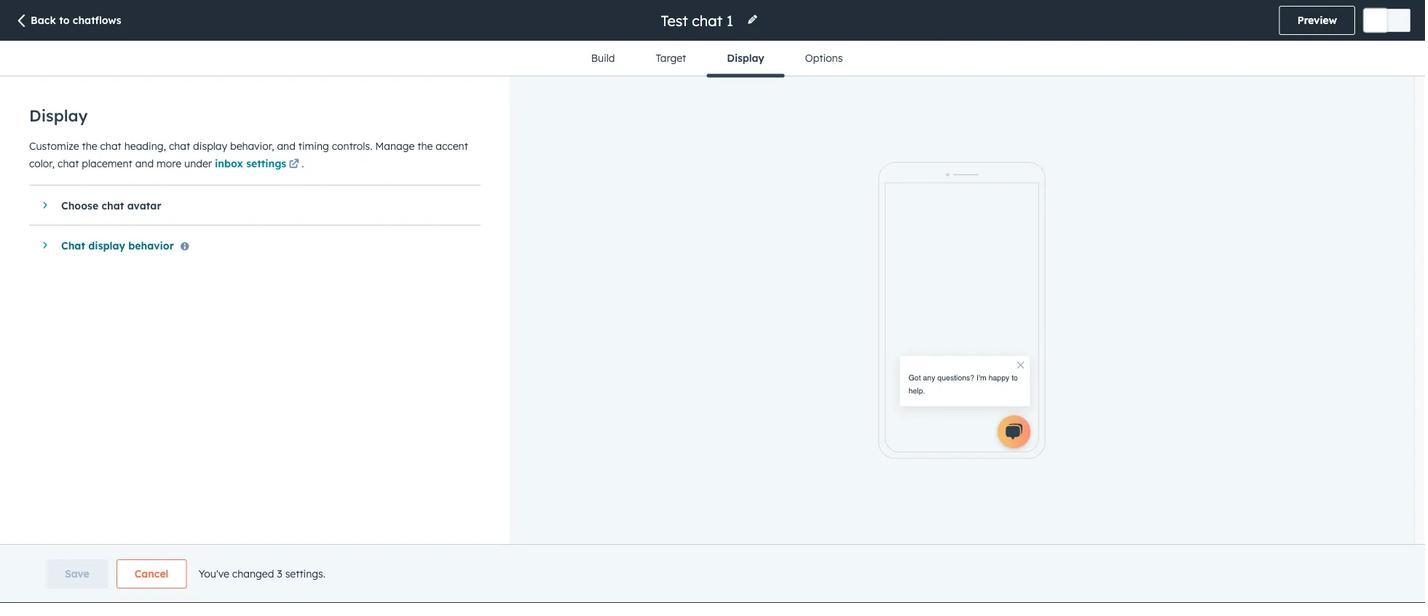 Task type: vqa. For each thing, say whether or not it's contained in the screenshot.
the chatflows
yes



Task type: locate. For each thing, give the bounding box(es) containing it.
0 vertical spatial to
[[59, 14, 70, 27]]

display up under
[[193, 139, 227, 152]]

to right the back
[[59, 14, 70, 27]]

chat up placement
[[100, 139, 121, 152]]

to inside got any questions? i'm happy to help.
[[1012, 374, 1018, 383]]

more
[[157, 157, 181, 170]]

you've
[[198, 568, 229, 581]]

1 the from the left
[[82, 139, 97, 152]]

navigation containing build
[[571, 41, 863, 78]]

1 horizontal spatial display
[[193, 139, 227, 152]]

got
[[909, 374, 921, 383]]

preview
[[1298, 14, 1337, 27]]

under
[[184, 157, 212, 170]]

0 horizontal spatial display
[[88, 239, 125, 252]]

chat left avatar
[[102, 199, 124, 212]]

accent
[[436, 139, 468, 152]]

caret image
[[43, 241, 47, 250]]

the up placement
[[82, 139, 97, 152]]

customize
[[29, 139, 79, 152]]

0 horizontal spatial the
[[82, 139, 97, 152]]

1 horizontal spatial and
[[277, 139, 296, 152]]

avatar
[[127, 199, 161, 212]]

color,
[[29, 157, 55, 170]]

choose chat avatar button
[[29, 186, 466, 225]]

1 horizontal spatial display
[[727, 52, 764, 64]]

navigation
[[571, 41, 863, 78]]

1 horizontal spatial the
[[418, 139, 433, 152]]

display
[[727, 52, 764, 64], [29, 106, 88, 126]]

the
[[82, 139, 97, 152], [418, 139, 433, 152]]

display
[[193, 139, 227, 152], [88, 239, 125, 252]]

0 horizontal spatial to
[[59, 14, 70, 27]]

2 the from the left
[[418, 139, 433, 152]]

target
[[656, 52, 686, 64]]

save
[[65, 568, 89, 581]]

inbox
[[215, 157, 243, 170]]

chat
[[100, 139, 121, 152], [169, 139, 190, 152], [58, 157, 79, 170], [102, 199, 124, 212]]

build
[[591, 52, 615, 64]]

you've changed 3 settings.
[[198, 568, 325, 581]]

manage
[[375, 139, 415, 152]]

back to chatflows button
[[15, 13, 121, 29]]

save button
[[47, 560, 108, 589]]

controls.
[[332, 139, 372, 152]]

settings.
[[285, 568, 325, 581]]

help.
[[909, 387, 925, 396]]

link opens in a new window image
[[289, 160, 299, 170]]

display button
[[707, 41, 785, 78]]

happy
[[989, 374, 1010, 383]]

build button
[[571, 41, 635, 76]]

and up link opens in a new window icon
[[277, 139, 296, 152]]

1 vertical spatial to
[[1012, 374, 1018, 383]]

1 vertical spatial and
[[135, 157, 154, 170]]

display right the "chat"
[[88, 239, 125, 252]]

1 horizontal spatial to
[[1012, 374, 1018, 383]]

i'm
[[977, 374, 987, 383]]

options button
[[785, 41, 863, 76]]

0 horizontal spatial and
[[135, 157, 154, 170]]

to
[[59, 14, 70, 27], [1012, 374, 1018, 383]]

preview button
[[1279, 6, 1355, 35]]

display inside dropdown button
[[88, 239, 125, 252]]

and
[[277, 139, 296, 152], [135, 157, 154, 170]]

None field
[[660, 11, 738, 30]]

the left accent
[[418, 139, 433, 152]]

to inside button
[[59, 14, 70, 27]]

0 vertical spatial display
[[727, 52, 764, 64]]

timing
[[298, 139, 329, 152]]

choose
[[61, 199, 98, 212]]

display inside customize the chat heading, chat display behavior, and timing controls. manage the accent color, chat placement and more under
[[193, 139, 227, 152]]

0 vertical spatial display
[[193, 139, 227, 152]]

inbox settings
[[215, 157, 286, 170]]

.
[[302, 157, 304, 170]]

to right the happy
[[1012, 374, 1018, 383]]

1 vertical spatial display
[[88, 239, 125, 252]]

behavior,
[[230, 139, 274, 152]]

and down heading,
[[135, 157, 154, 170]]

1 vertical spatial display
[[29, 106, 88, 126]]



Task type: describe. For each thing, give the bounding box(es) containing it.
settings
[[246, 157, 286, 170]]

chatflows
[[73, 14, 121, 27]]

0 horizontal spatial display
[[29, 106, 88, 126]]

cancel button
[[116, 560, 187, 589]]

choose chat avatar
[[61, 199, 161, 212]]

chat display behavior
[[61, 239, 174, 252]]

changed
[[232, 568, 274, 581]]

back
[[31, 14, 56, 27]]

questions?
[[938, 374, 975, 383]]

chat up more in the left top of the page
[[169, 139, 190, 152]]

0 vertical spatial and
[[277, 139, 296, 152]]

3
[[277, 568, 282, 581]]

chat down customize
[[58, 157, 79, 170]]

got any questions? i'm happy to help. status
[[909, 372, 1021, 398]]

behavior
[[128, 239, 174, 252]]

chat inside dropdown button
[[102, 199, 124, 212]]

placement
[[82, 157, 132, 170]]

chat
[[61, 239, 85, 252]]

display inside button
[[727, 52, 764, 64]]

target button
[[635, 41, 707, 76]]

got any questions? i'm happy to help.
[[909, 374, 1018, 396]]

chat display behavior button
[[29, 226, 466, 265]]

back to chatflows
[[31, 14, 121, 27]]

any
[[923, 374, 936, 383]]

link opens in a new window image
[[289, 156, 299, 173]]

heading,
[[124, 139, 166, 152]]

customize the chat heading, chat display behavior, and timing controls. manage the accent color, chat placement and more under
[[29, 139, 468, 170]]

caret image
[[43, 201, 47, 210]]

cancel
[[135, 568, 169, 581]]

got any questions? i'm happy to help. button
[[900, 348, 1031, 407]]

options
[[805, 52, 843, 64]]

welcome message status
[[889, 348, 1031, 407]]

inbox settings link
[[215, 156, 302, 173]]



